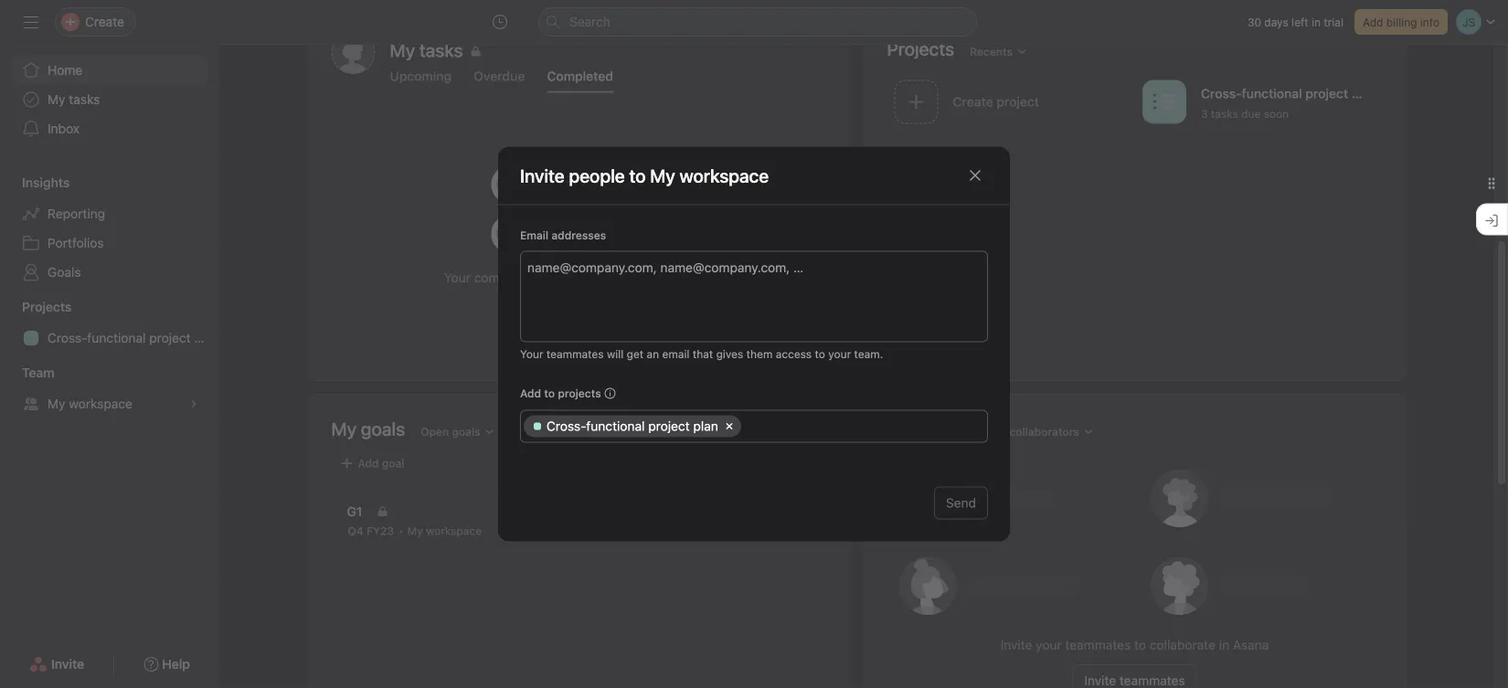 Task type: vqa. For each thing, say whether or not it's contained in the screenshot.
Send feedback link
no



Task type: locate. For each thing, give the bounding box(es) containing it.
project inside "cell"
[[648, 419, 690, 434]]

cross-functional project plan down more information image on the bottom left of page
[[547, 419, 718, 434]]

invite for invite your teammates to collaborate in asana
[[1001, 638, 1033, 653]]

cross- up 3
[[1201, 86, 1242, 101]]

your inside "invite people to my workspace" dialog
[[829, 348, 851, 361]]

1 horizontal spatial teammates
[[1066, 638, 1131, 653]]

my inside global element
[[48, 92, 65, 107]]

cross-functional project plan row
[[524, 416, 985, 442]]

0 horizontal spatial project
[[149, 331, 191, 346]]

0 vertical spatial functional
[[1242, 86, 1303, 101]]

to left projects
[[544, 387, 555, 400]]

1 horizontal spatial functional
[[586, 419, 645, 434]]

goals
[[48, 265, 81, 280]]

1 horizontal spatial cross-functional project plan
[[547, 419, 718, 434]]

1 horizontal spatial will
[[607, 348, 624, 361]]

teammates up projects
[[547, 348, 604, 361]]

asana
[[1233, 638, 1269, 653]]

1 horizontal spatial plan
[[693, 419, 718, 434]]

functional inside 'projects' element
[[87, 331, 146, 346]]

1 vertical spatial project
[[149, 331, 191, 346]]

1 horizontal spatial projects
[[887, 38, 955, 59]]

them down appear
[[590, 290, 620, 305]]

workspace
[[69, 396, 132, 411], [426, 525, 482, 538]]

2 vertical spatial project
[[648, 419, 690, 434]]

overdue button
[[474, 69, 525, 93]]

2 horizontal spatial functional
[[1242, 86, 1303, 101]]

teammates
[[547, 348, 604, 361], [1066, 638, 1131, 653]]

1 horizontal spatial project
[[648, 419, 690, 434]]

1 horizontal spatial add
[[520, 387, 541, 400]]

appear
[[597, 270, 639, 285]]

project
[[1306, 86, 1349, 101], [149, 331, 191, 346], [648, 419, 690, 434]]

0 horizontal spatial them
[[590, 290, 620, 305]]

insights button
[[0, 174, 70, 192]]

1 horizontal spatial invite
[[520, 165, 565, 186]]

• my workspace
[[399, 525, 482, 538]]

1 vertical spatial cross-functional project plan
[[547, 419, 718, 434]]

2 horizontal spatial plan
[[1352, 86, 1378, 101]]

add left projects
[[520, 387, 541, 400]]

them right gives
[[747, 348, 773, 361]]

plan inside "cell"
[[693, 419, 718, 434]]

0 vertical spatial plan
[[1352, 86, 1378, 101]]

them inside "invite people to my workspace" dialog
[[747, 348, 773, 361]]

2 horizontal spatial add
[[1363, 16, 1384, 28]]

completed button
[[547, 69, 613, 93]]

0 horizontal spatial cross-functional project plan
[[48, 331, 219, 346]]

0 vertical spatial project
[[1306, 86, 1349, 101]]

my workspace
[[48, 396, 132, 411]]

2 vertical spatial my
[[408, 525, 423, 538]]

Email addresses text field
[[528, 256, 817, 278]]

in right 'left'
[[1312, 16, 1321, 28]]

add
[[1363, 16, 1384, 28], [520, 387, 541, 400], [358, 457, 379, 470]]

cross-functional project plan
[[48, 331, 219, 346], [547, 419, 718, 434]]

reporting link
[[11, 199, 208, 229]]

0 vertical spatial cross-
[[1201, 86, 1242, 101]]

project down trial
[[1306, 86, 1349, 101]]

your left completed
[[444, 270, 471, 285]]

0 vertical spatial teammates
[[547, 348, 604, 361]]

your for your completed tasks will appear here, so you can reference them later.
[[444, 270, 471, 285]]

0 vertical spatial workspace
[[69, 396, 132, 411]]

tasks up reference
[[540, 270, 572, 285]]

tasks inside your completed tasks will appear here, so you can reference them later.
[[540, 270, 572, 285]]

cross-
[[1201, 86, 1242, 101], [48, 331, 87, 346], [547, 419, 586, 434]]

•
[[399, 525, 404, 538]]

2 horizontal spatial project
[[1306, 86, 1349, 101]]

plan
[[1352, 86, 1378, 101], [194, 331, 219, 346], [693, 419, 718, 434]]

my right •
[[408, 525, 423, 538]]

add for add to projects
[[520, 387, 541, 400]]

1 vertical spatial cross-
[[48, 331, 87, 346]]

in
[[1312, 16, 1321, 28], [1219, 638, 1230, 653]]

workspace inside teams 'element'
[[69, 396, 132, 411]]

cross-functional project plan link
[[11, 324, 219, 353]]

my tasks link
[[11, 85, 208, 114]]

in left asana
[[1219, 638, 1230, 653]]

0 vertical spatial in
[[1312, 16, 1321, 28]]

0 vertical spatial your
[[829, 348, 851, 361]]

projects
[[887, 38, 955, 59], [22, 299, 72, 315]]

0 horizontal spatial add
[[358, 457, 379, 470]]

0 horizontal spatial projects
[[22, 299, 72, 315]]

your inside "invite people to my workspace" dialog
[[520, 348, 544, 361]]

add billing info button
[[1355, 9, 1448, 35]]

functional
[[1242, 86, 1303, 101], [87, 331, 146, 346], [586, 419, 645, 434]]

1 vertical spatial in
[[1219, 638, 1230, 653]]

my for my workspace
[[48, 396, 65, 411]]

get
[[627, 348, 644, 361]]

my down team
[[48, 396, 65, 411]]

invite
[[520, 165, 565, 186], [1001, 638, 1033, 653], [51, 657, 84, 672]]

0 horizontal spatial cross-
[[48, 331, 87, 346]]

you
[[693, 270, 714, 285]]

functional down more information image on the bottom left of page
[[586, 419, 645, 434]]

1 horizontal spatial your
[[520, 348, 544, 361]]

1 vertical spatial teammates
[[1066, 638, 1131, 653]]

that
[[693, 348, 713, 361]]

2 vertical spatial plan
[[693, 419, 718, 434]]

will
[[575, 270, 594, 285], [607, 348, 624, 361]]

will left "get"
[[607, 348, 624, 361]]

add left billing
[[1363, 16, 1384, 28]]

email
[[520, 229, 549, 242]]

days
[[1265, 16, 1289, 28]]

1 vertical spatial plan
[[194, 331, 219, 346]]

0 vertical spatial them
[[590, 290, 620, 305]]

0 vertical spatial invite
[[520, 165, 565, 186]]

add for add goal
[[358, 457, 379, 470]]

2 vertical spatial invite
[[51, 657, 84, 672]]

project down email at the left of the page
[[648, 419, 690, 434]]

my tasks link
[[390, 37, 827, 64]]

invite inside dialog
[[520, 165, 565, 186]]

0 vertical spatial will
[[575, 270, 594, 285]]

your
[[444, 270, 471, 285], [520, 348, 544, 361]]

to
[[629, 165, 646, 186], [815, 348, 825, 361], [544, 387, 555, 400], [1135, 638, 1146, 653]]

upcoming
[[390, 69, 452, 84]]

1 horizontal spatial tasks
[[540, 270, 572, 285]]

1 vertical spatial workspace
[[426, 525, 482, 538]]

0 vertical spatial your
[[444, 270, 471, 285]]

1 vertical spatial my
[[48, 396, 65, 411]]

will up reference
[[575, 270, 594, 285]]

1 vertical spatial projects
[[22, 299, 72, 315]]

cell
[[744, 416, 765, 437]]

3
[[1201, 107, 1208, 120]]

people
[[569, 165, 625, 186]]

0 horizontal spatial will
[[575, 270, 594, 285]]

teammates left collaborate
[[1066, 638, 1131, 653]]

2 horizontal spatial invite
[[1001, 638, 1033, 653]]

0 horizontal spatial tasks
[[69, 92, 100, 107]]

0 horizontal spatial your
[[444, 270, 471, 285]]

my inside teams 'element'
[[48, 396, 65, 411]]

1 vertical spatial add
[[520, 387, 541, 400]]

your completed tasks will appear here, so you can reference them later.
[[444, 270, 714, 305]]

2 vertical spatial cross-
[[547, 419, 586, 434]]

0 horizontal spatial in
[[1219, 638, 1230, 653]]

send
[[946, 496, 976, 511]]

0 horizontal spatial teammates
[[547, 348, 604, 361]]

them
[[590, 290, 620, 305], [747, 348, 773, 361]]

cross- down projects dropdown button on the left
[[48, 331, 87, 346]]

cross- inside cross-functional project plan "cell"
[[547, 419, 586, 434]]

access
[[776, 348, 812, 361]]

add inside "invite people to my workspace" dialog
[[520, 387, 541, 400]]

so
[[675, 270, 689, 285]]

1 vertical spatial functional
[[87, 331, 146, 346]]

create project
[[953, 94, 1040, 109]]

project up teams 'element'
[[149, 331, 191, 346]]

functional up the soon
[[1242, 86, 1303, 101]]

my up inbox
[[48, 92, 65, 107]]

cross-functional project plan up teams 'element'
[[48, 331, 219, 346]]

my
[[48, 92, 65, 107], [48, 396, 65, 411], [408, 525, 423, 538]]

invite button
[[17, 648, 96, 681]]

0 horizontal spatial your
[[829, 348, 851, 361]]

workspace right •
[[426, 525, 482, 538]]

1 vertical spatial will
[[607, 348, 624, 361]]

0 horizontal spatial functional
[[87, 331, 146, 346]]

projects inside dropdown button
[[22, 299, 72, 315]]

tasks
[[69, 92, 100, 107], [1211, 107, 1239, 120], [540, 270, 572, 285]]

home
[[48, 63, 83, 78]]

plan inside 'projects' element
[[194, 331, 219, 346]]

trial
[[1324, 16, 1344, 28]]

invite for invite people to my workspace
[[520, 165, 565, 186]]

workspace down the 'cross-functional project plan' link
[[69, 396, 132, 411]]

functional up teams 'element'
[[87, 331, 146, 346]]

1 vertical spatial them
[[747, 348, 773, 361]]

1 horizontal spatial them
[[747, 348, 773, 361]]

cross- down "add to projects"
[[547, 419, 586, 434]]

my workspace link
[[11, 389, 208, 419]]

0 horizontal spatial invite
[[51, 657, 84, 672]]

your
[[829, 348, 851, 361], [1036, 638, 1062, 653]]

0 vertical spatial my
[[48, 92, 65, 107]]

2 vertical spatial functional
[[586, 419, 645, 434]]

add to projects
[[520, 387, 601, 400]]

left
[[1292, 16, 1309, 28]]

add goal
[[358, 457, 405, 470]]

1 horizontal spatial in
[[1312, 16, 1321, 28]]

tasks inside global element
[[69, 92, 100, 107]]

completed
[[547, 69, 613, 84]]

2 horizontal spatial tasks
[[1211, 107, 1239, 120]]

0 horizontal spatial workspace
[[69, 396, 132, 411]]

teams element
[[0, 357, 219, 422]]

addresses
[[552, 229, 606, 242]]

info
[[1421, 16, 1440, 28]]

0 vertical spatial projects
[[887, 38, 955, 59]]

due
[[1242, 107, 1261, 120]]

2 vertical spatial add
[[358, 457, 379, 470]]

your inside your completed tasks will appear here, so you can reference them later.
[[444, 270, 471, 285]]

hide sidebar image
[[24, 15, 38, 29]]

0 vertical spatial cross-functional project plan
[[48, 331, 219, 346]]

add left goal
[[358, 457, 379, 470]]

invite people to my workspace dialog
[[498, 147, 1010, 542]]

tasks inside cross-functional project plan 3 tasks due soon
[[1211, 107, 1239, 120]]

your up "add to projects"
[[520, 348, 544, 361]]

1 vertical spatial invite
[[1001, 638, 1033, 653]]

completed
[[474, 270, 537, 285]]

g1
[[347, 504, 362, 519]]

0 horizontal spatial plan
[[194, 331, 219, 346]]

1 vertical spatial your
[[1036, 638, 1062, 653]]

tasks right 3
[[1211, 107, 1239, 120]]

cross-functional project plan inside 'projects' element
[[48, 331, 219, 346]]

2 horizontal spatial cross-
[[1201, 86, 1242, 101]]

1 vertical spatial your
[[520, 348, 544, 361]]

team.
[[854, 348, 883, 361]]

0 vertical spatial add
[[1363, 16, 1384, 28]]

tasks down home
[[69, 92, 100, 107]]

invite inside button
[[51, 657, 84, 672]]

1 horizontal spatial cross-
[[547, 419, 586, 434]]

more information image
[[605, 388, 616, 399]]



Task type: describe. For each thing, give the bounding box(es) containing it.
30
[[1248, 16, 1262, 28]]

invite people to my workspace
[[520, 165, 769, 186]]

search list box
[[538, 7, 977, 37]]

reference
[[530, 290, 587, 305]]

team
[[22, 365, 55, 380]]

cross-functional project plan inside "cell"
[[547, 419, 718, 434]]

30 days left in trial
[[1248, 16, 1344, 28]]

home link
[[11, 56, 208, 85]]

projects
[[558, 387, 601, 400]]

email
[[662, 348, 690, 361]]

to right people
[[629, 165, 646, 186]]

cell inside cross-functional project plan row
[[744, 416, 765, 437]]

reporting
[[48, 206, 105, 221]]

add profile photo image
[[331, 30, 375, 74]]

cross-functional project plan 3 tasks due soon
[[1201, 86, 1378, 120]]

will inside your completed tasks will appear here, so you can reference them later.
[[575, 270, 594, 285]]

to left collaborate
[[1135, 638, 1146, 653]]

inbox link
[[11, 114, 208, 144]]

create project link
[[887, 74, 1136, 133]]

upcoming button
[[390, 69, 452, 93]]

inbox
[[48, 121, 80, 136]]

global element
[[0, 45, 219, 155]]

projects element
[[0, 291, 219, 357]]

portfolios link
[[11, 229, 208, 258]]

invite your teammates to collaborate in asana
[[1001, 638, 1269, 653]]

gives
[[716, 348, 744, 361]]

send button
[[934, 487, 988, 520]]

insights
[[22, 175, 70, 190]]

overdue
[[474, 69, 525, 84]]

1 horizontal spatial your
[[1036, 638, 1062, 653]]

close this dialog image
[[968, 168, 983, 183]]

add goal button
[[331, 451, 413, 476]]

my goals
[[331, 418, 405, 440]]

search
[[570, 14, 611, 29]]

cross- inside the 'cross-functional project plan' link
[[48, 331, 87, 346]]

insights element
[[0, 166, 219, 291]]

soon
[[1264, 107, 1289, 120]]

goal
[[382, 457, 405, 470]]

add billing info
[[1363, 16, 1440, 28]]

projects button
[[0, 298, 72, 316]]

them inside your completed tasks will appear here, so you can reference them later.
[[590, 290, 620, 305]]

my tasks
[[48, 92, 100, 107]]

cross-functional project plan cell
[[524, 416, 741, 437]]

collaborate
[[1150, 638, 1216, 653]]

cross- inside cross-functional project plan 3 tasks due soon
[[1201, 86, 1242, 101]]

can
[[506, 290, 527, 305]]

here,
[[642, 270, 672, 285]]

add for add billing info
[[1363, 16, 1384, 28]]

email addresses
[[520, 229, 606, 242]]

my workspace
[[650, 165, 769, 186]]

an
[[647, 348, 659, 361]]

to right access
[[815, 348, 825, 361]]

will inside "invite people to my workspace" dialog
[[607, 348, 624, 361]]

functional inside "cell"
[[586, 419, 645, 434]]

billing
[[1387, 16, 1418, 28]]

plan inside cross-functional project plan 3 tasks due soon
[[1352, 86, 1378, 101]]

later.
[[624, 290, 653, 305]]

list image
[[1154, 91, 1176, 113]]

team button
[[0, 364, 55, 382]]

functional inside cross-functional project plan 3 tasks due soon
[[1242, 86, 1303, 101]]

your for your teammates will get an email that gives them access to your team.
[[520, 348, 544, 361]]

my for my tasks
[[48, 92, 65, 107]]

people
[[887, 418, 944, 440]]

1 horizontal spatial workspace
[[426, 525, 482, 538]]

project inside cross-functional project plan 3 tasks due soon
[[1306, 86, 1349, 101]]

my tasks
[[390, 39, 463, 61]]

goals link
[[11, 258, 208, 287]]

teammates inside "invite people to my workspace" dialog
[[547, 348, 604, 361]]

portfolios
[[48, 235, 104, 251]]

search button
[[538, 7, 977, 37]]

your teammates will get an email that gives them access to your team.
[[520, 348, 883, 361]]



